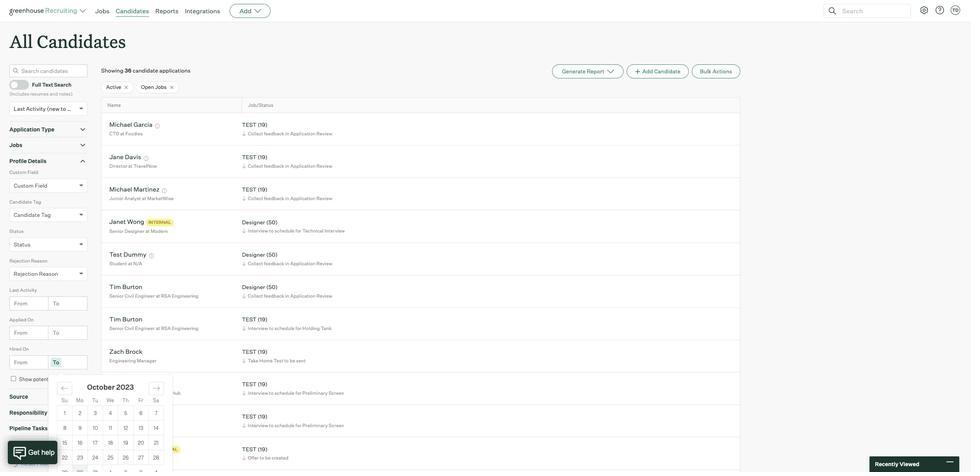 Task type: locate. For each thing, give the bounding box(es) containing it.
schedule for linda miller
[[275, 391, 295, 396]]

viewed
[[900, 461, 920, 468]]

3 schedule from the top
[[275, 391, 295, 396]]

(19) inside test (19) offer to be created
[[258, 446, 267, 453]]

test
[[242, 122, 257, 128], [242, 154, 257, 161], [242, 186, 257, 193], [242, 317, 257, 323], [242, 349, 257, 356], [242, 381, 257, 388], [242, 414, 257, 420], [242, 446, 257, 453]]

miller
[[127, 381, 144, 388], [134, 413, 150, 421]]

2 horizontal spatial jobs
[[155, 84, 167, 90]]

holding
[[303, 326, 320, 332]]

feedback for test dummy
[[264, 261, 284, 267]]

2 (50) from the top
[[266, 252, 278, 258]]

michael martinez has been in application review for more than 5 days image
[[161, 189, 168, 193]]

2 interview to schedule for preliminary screen link from the top
[[241, 422, 346, 430]]

candidate tag up the status element
[[14, 212, 51, 218]]

1 vertical spatial rejection reason
[[14, 271, 58, 277]]

1 horizontal spatial test
[[274, 358, 283, 364]]

4 feedback from the top
[[264, 261, 284, 267]]

0 vertical spatial tim burton link
[[109, 283, 142, 292]]

0 vertical spatial test
[[109, 251, 122, 259]]

jobs left candidates link
[[95, 7, 110, 15]]

1 vertical spatial tim burton senior civil engineer at rsa engineering
[[109, 316, 198, 332]]

td button
[[949, 4, 962, 16]]

miller inside linda miller head of marketing at designhub
[[127, 381, 144, 388]]

for inside test (19) interview to schedule for holding tank
[[296, 326, 302, 332]]

1 schedule from the top
[[275, 228, 295, 234]]

1 horizontal spatial be
[[290, 358, 295, 364]]

0 vertical spatial test (19) collect feedback in application review
[[242, 122, 332, 137]]

3 collect feedback in application review link from the top
[[241, 195, 334, 202]]

hired
[[9, 347, 22, 352]]

(19) inside test (19) take home test to be sent
[[258, 349, 267, 356]]

1 vertical spatial screen
[[329, 423, 344, 429]]

0 vertical spatial candidate tag
[[9, 199, 41, 205]]

civil down student at n/a
[[125, 293, 134, 299]]

3 michael from the top
[[109, 413, 132, 421]]

(19)
[[258, 122, 267, 128], [258, 154, 267, 161], [258, 186, 267, 193], [258, 317, 267, 323], [258, 349, 267, 356], [258, 381, 267, 388], [258, 414, 267, 420], [258, 446, 267, 453]]

3 to from the top
[[53, 359, 59, 366]]

1 to from the top
[[53, 300, 59, 307]]

0 vertical spatial rejection
[[9, 258, 30, 264]]

add inside popup button
[[239, 7, 252, 15]]

1 vertical spatial rsa
[[161, 326, 171, 332]]

pipeline tasks
[[9, 425, 48, 432]]

reason
[[31, 258, 47, 264], [39, 271, 58, 277]]

1 review from the top
[[317, 131, 332, 137]]

designer for senior civil engineer at rsa engineering
[[242, 284, 265, 291]]

2 schedule from the top
[[275, 326, 295, 332]]

1 vertical spatial burton
[[122, 316, 142, 324]]

19 button
[[118, 436, 133, 450]]

2 civil from the top
[[125, 326, 134, 332]]

marketwise down michael martinez has been in application review for more than 5 days icon
[[147, 196, 174, 201]]

6 (19) from the top
[[258, 381, 267, 388]]

show potential duplicates
[[19, 376, 79, 383]]

1 vertical spatial status
[[14, 241, 30, 248]]

janet
[[109, 218, 126, 226]]

2 vertical spatial test (19) collect feedback in application review
[[242, 186, 332, 201]]

1 vertical spatial custom field
[[14, 182, 47, 189]]

generate report
[[562, 68, 605, 75]]

(50) inside the designer (50) interview to schedule for technical interview
[[266, 219, 278, 226]]

tim up zach
[[109, 316, 121, 324]]

test
[[109, 251, 122, 259], [274, 358, 283, 364]]

n/a
[[133, 261, 142, 267]]

miller inside michael miller sales rep at marketwise
[[134, 413, 150, 421]]

last for last activity (new to old)
[[14, 105, 25, 112]]

for inside the designer (50) interview to schedule for technical interview
[[296, 228, 302, 234]]

test for senior civil engineer at rsa engineering
[[242, 317, 257, 323]]

5 feedback from the top
[[264, 293, 284, 299]]

designer (50) collect feedback in application review down interview to schedule for technical interview link
[[242, 252, 332, 267]]

1 vertical spatial jobs
[[155, 84, 167, 90]]

notes)
[[59, 91, 73, 97]]

0 vertical spatial manager
[[137, 358, 156, 364]]

custom field element
[[9, 169, 87, 198]]

7 (19) from the top
[[258, 414, 267, 420]]

1 vertical spatial field
[[35, 182, 47, 189]]

1 burton from the top
[[122, 283, 142, 291]]

0 vertical spatial test (19) interview to schedule for preliminary screen
[[242, 381, 344, 396]]

designer (50) interview to schedule for technical interview
[[242, 219, 345, 234]]

2 preliminary from the top
[[303, 423, 328, 429]]

jobs right open on the left of the page
[[155, 84, 167, 90]]

custom down profile details
[[14, 182, 34, 189]]

at
[[120, 131, 125, 137], [128, 163, 133, 169], [142, 196, 146, 201], [145, 228, 150, 234], [128, 261, 132, 267], [156, 293, 160, 299], [156, 326, 160, 332], [151, 391, 155, 396], [132, 423, 136, 429], [148, 456, 153, 462]]

3 feedback from the top
[[264, 196, 284, 201]]

2
[[79, 410, 81, 417]]

miller up "marketing"
[[127, 381, 144, 388]]

0 vertical spatial on
[[27, 317, 34, 323]]

designer inside the designer (50) interview to schedule for technical interview
[[242, 219, 265, 226]]

be left 'sent'
[[290, 358, 295, 364]]

1 (19) from the top
[[258, 122, 267, 128]]

2 test (19) collect feedback in application review from the top
[[242, 154, 332, 169]]

5 test from the top
[[242, 349, 257, 356]]

internal up "modern"
[[148, 220, 171, 225]]

0 vertical spatial to
[[53, 300, 59, 307]]

bulk actions
[[700, 68, 732, 75]]

0 vertical spatial (50)
[[266, 219, 278, 226]]

1 vertical spatial marketwise
[[137, 423, 164, 429]]

civil for test (19)
[[125, 326, 134, 332]]

showing
[[101, 67, 123, 74]]

2 designer (50) collect feedback in application review from the top
[[242, 284, 332, 299]]

(19) for senior civil engineer at rsa engineering
[[258, 317, 267, 323]]

application for michael martinez
[[290, 196, 316, 201]]

1 vertical spatial engineer
[[135, 326, 155, 332]]

3 test (19) collect feedback in application review from the top
[[242, 186, 332, 201]]

custom field
[[9, 170, 38, 175], [14, 182, 47, 189]]

for for tim burton
[[296, 326, 302, 332]]

interview to schedule for preliminary screen link down 'sent'
[[241, 390, 346, 397]]

tim burton senior civil engineer at rsa engineering down n/a
[[109, 283, 198, 299]]

schedule for michael miller
[[275, 423, 295, 429]]

1 senior from the top
[[109, 228, 124, 234]]

(19) inside test (19) interview to schedule for holding tank
[[258, 317, 267, 323]]

status
[[9, 229, 24, 234], [14, 241, 30, 248]]

2 rsa from the top
[[161, 326, 171, 332]]

1 vertical spatial last
[[9, 288, 19, 293]]

9
[[78, 425, 82, 431]]

1 feedback from the top
[[264, 131, 284, 137]]

test right home
[[274, 358, 283, 364]]

designer (50) collect feedback in application review up test (19) interview to schedule for holding tank
[[242, 284, 332, 299]]

8 test from the top
[[242, 446, 257, 453]]

engineer up brock
[[135, 326, 155, 332]]

collect feedback in application review link
[[241, 130, 334, 137], [241, 162, 334, 170], [241, 195, 334, 202], [241, 260, 334, 267], [241, 292, 334, 300]]

1 vertical spatial on
[[23, 347, 29, 352]]

miller for michael miller
[[134, 413, 150, 421]]

16 button
[[73, 436, 87, 450]]

4
[[109, 410, 112, 417]]

12
[[123, 425, 128, 431]]

recently
[[875, 461, 899, 468]]

burton up brock
[[122, 316, 142, 324]]

custom down profile
[[9, 170, 26, 175]]

last up applied at the bottom of the page
[[9, 288, 19, 293]]

0 vertical spatial custom field
[[9, 170, 38, 175]]

tag down custom field element
[[33, 199, 41, 205]]

3 from from the top
[[14, 359, 27, 366]]

miller up 13
[[134, 413, 150, 421]]

2 test from the top
[[242, 154, 257, 161]]

4 test from the top
[[242, 317, 257, 323]]

be left created
[[265, 456, 271, 461]]

3 collect from the top
[[248, 196, 263, 201]]

civil up brock
[[125, 326, 134, 332]]

7 test from the top
[[242, 414, 257, 420]]

1 vertical spatial civil
[[125, 326, 134, 332]]

test inside test (19) interview to schedule for holding tank
[[242, 317, 257, 323]]

to inside the designer (50) interview to schedule for technical interview
[[269, 228, 274, 234]]

engineer for designer (50)
[[135, 293, 155, 299]]

0 vertical spatial rsa
[[161, 293, 171, 299]]

2 burton from the top
[[122, 316, 142, 324]]

1 collect feedback in application review link from the top
[[241, 130, 334, 137]]

profile
[[9, 158, 27, 164]]

tim burton link down student at n/a
[[109, 283, 142, 292]]

su
[[62, 397, 68, 404]]

1 vertical spatial test (19) collect feedback in application review
[[242, 154, 332, 169]]

source
[[9, 394, 28, 400]]

internal for janet wong
[[148, 220, 171, 225]]

3 test from the top
[[242, 186, 257, 193]]

1 vertical spatial (50)
[[266, 252, 278, 258]]

tim burton link for designer
[[109, 283, 142, 292]]

senior down student
[[109, 293, 124, 299]]

17
[[93, 440, 98, 446]]

test (19) collect feedback in application review for michael garcia
[[242, 122, 332, 137]]

interview to schedule for preliminary screen link
[[241, 390, 346, 397], [241, 422, 346, 430]]

0 horizontal spatial test
[[109, 251, 122, 259]]

2 tim from the top
[[109, 316, 121, 324]]

test (19) collect feedback in application review for jane davis
[[242, 154, 332, 169]]

michael up junior
[[109, 186, 132, 193]]

2 engineer from the top
[[135, 326, 155, 332]]

4 collect feedback in application review link from the top
[[241, 260, 334, 267]]

burton
[[122, 283, 142, 291], [122, 316, 142, 324]]

tag up the status element
[[41, 212, 51, 218]]

candidate tag down custom field element
[[9, 199, 41, 205]]

review for jane davis
[[317, 163, 332, 169]]

1 vertical spatial from
[[14, 330, 27, 336]]

from for hired
[[14, 359, 27, 366]]

1 engineer from the top
[[135, 293, 155, 299]]

0 vertical spatial marketwise
[[147, 196, 174, 201]]

2 senior from the top
[[109, 293, 124, 299]]

interview for linda miller
[[248, 391, 268, 396]]

0 horizontal spatial be
[[265, 456, 271, 461]]

4 for from the top
[[296, 423, 302, 429]]

16
[[78, 440, 83, 446]]

0 vertical spatial last
[[14, 105, 25, 112]]

2 for from the top
[[296, 326, 302, 332]]

michael up sales
[[109, 413, 132, 421]]

zach brock link
[[109, 348, 143, 357]]

engineer down n/a
[[135, 293, 155, 299]]

4 collect from the top
[[248, 261, 263, 267]]

1 vertical spatial miller
[[134, 413, 150, 421]]

1 vertical spatial add
[[643, 68, 653, 75]]

1 tim from the top
[[109, 283, 121, 291]]

1 vertical spatial designer (50) collect feedback in application review
[[242, 284, 332, 299]]

2 tim burton senior civil engineer at rsa engineering from the top
[[109, 316, 198, 332]]

jane davis
[[109, 153, 141, 161]]

status down candidate tag element
[[9, 229, 24, 234]]

1 test from the top
[[242, 122, 257, 128]]

1 horizontal spatial add
[[643, 68, 653, 75]]

14 button
[[149, 421, 164, 436]]

1 vertical spatial tim burton link
[[109, 316, 142, 325]]

take home test to be sent link
[[241, 357, 308, 365]]

1 (50) from the top
[[266, 219, 278, 226]]

rejection reason down the status element
[[9, 258, 47, 264]]

application for test dummy
[[290, 261, 316, 267]]

4 schedule from the top
[[275, 423, 295, 429]]

rsa
[[161, 293, 171, 299], [161, 326, 171, 332]]

2 tim burton link from the top
[[109, 316, 142, 325]]

candidate
[[133, 67, 158, 74]]

in for jane davis
[[285, 163, 289, 169]]

2 vertical spatial candidate
[[14, 212, 40, 218]]

add candidate link
[[627, 65, 689, 79]]

burton down n/a
[[122, 283, 142, 291]]

3 review from the top
[[317, 196, 332, 201]]

manager
[[137, 358, 156, 364], [128, 456, 147, 462]]

7 button
[[149, 406, 164, 421]]

student at n/a
[[109, 261, 142, 267]]

active
[[106, 84, 121, 90]]

tim
[[109, 283, 121, 291], [109, 316, 121, 324]]

tim burton link for test
[[109, 316, 142, 325]]

1 from from the top
[[14, 300, 27, 307]]

1 tim burton link from the top
[[109, 283, 142, 292]]

0 horizontal spatial add
[[239, 7, 252, 15]]

candidate reports are now available! apply filters and select "view in app" element
[[552, 65, 624, 79]]

collect
[[248, 131, 263, 137], [248, 163, 263, 169], [248, 196, 263, 201], [248, 261, 263, 267], [248, 293, 263, 299]]

1 michael from the top
[[109, 121, 132, 129]]

0 vertical spatial tim burton senior civil engineer at rsa engineering
[[109, 283, 198, 299]]

Show potential duplicates checkbox
[[11, 376, 16, 381]]

tim burton link up zach brock link on the bottom left
[[109, 316, 142, 325]]

1 vertical spatial engineering
[[172, 326, 198, 332]]

0 vertical spatial engineering
[[172, 293, 198, 299]]

on right applied at the bottom of the page
[[27, 317, 34, 323]]

2 review from the top
[[317, 163, 332, 169]]

2 vertical spatial michael
[[109, 413, 132, 421]]

0 vertical spatial tim
[[109, 283, 121, 291]]

0 vertical spatial tag
[[33, 199, 41, 205]]

review for michael garcia
[[317, 131, 332, 137]]

from down the applied on
[[14, 330, 27, 336]]

manager inside zach brock engineering manager
[[137, 358, 156, 364]]

test dummy has been in application review for more than 5 days image
[[148, 254, 155, 259]]

0 vertical spatial senior
[[109, 228, 124, 234]]

22 button
[[57, 451, 72, 465]]

2 vertical spatial engineering
[[109, 358, 136, 364]]

to for product manager at adept
[[260, 456, 264, 461]]

greenhouse recruiting image
[[9, 6, 80, 16]]

0 vertical spatial be
[[290, 358, 295, 364]]

1 rsa from the top
[[161, 293, 171, 299]]

0 vertical spatial jobs
[[95, 7, 110, 15]]

1 vertical spatial custom
[[14, 182, 34, 189]]

tim for test
[[109, 316, 121, 324]]

1 vertical spatial tim
[[109, 316, 121, 324]]

1 tim burton senior civil engineer at rsa engineering from the top
[[109, 283, 198, 299]]

to for applied on
[[53, 330, 59, 336]]

activity for last activity
[[20, 288, 37, 293]]

rejection
[[9, 258, 30, 264], [14, 271, 38, 277]]

activity down 'rejection reason' element
[[20, 288, 37, 293]]

test dummy link
[[109, 251, 147, 260]]

1 vertical spatial manager
[[128, 456, 147, 462]]

for for michael miller
[[296, 423, 302, 429]]

1 in from the top
[[285, 131, 289, 137]]

0 vertical spatial designer (50) collect feedback in application review
[[242, 252, 332, 267]]

manager down brock
[[137, 358, 156, 364]]

take
[[248, 358, 258, 364]]

0 horizontal spatial jobs
[[9, 142, 22, 148]]

2 to from the top
[[53, 330, 59, 336]]

screen for linda miller
[[329, 391, 344, 396]]

test inside test (19) take home test to be sent
[[242, 349, 257, 356]]

0 vertical spatial reason
[[31, 258, 47, 264]]

senior up zach
[[109, 326, 124, 332]]

at inside michael miller sales rep at marketwise
[[132, 423, 136, 429]]

to for head of marketing at designhub
[[269, 391, 274, 396]]

(19) for head of marketing at designhub
[[258, 381, 267, 388]]

senior down the janet
[[109, 228, 124, 234]]

2 screen from the top
[[329, 423, 344, 429]]

5 review from the top
[[317, 293, 332, 299]]

marketwise inside michael miller sales rep at marketwise
[[137, 423, 164, 429]]

designer for senior designer at modern
[[242, 219, 265, 226]]

5
[[124, 410, 127, 417]]

2 in from the top
[[285, 163, 289, 169]]

1 screen from the top
[[329, 391, 344, 396]]

2 vertical spatial senior
[[109, 326, 124, 332]]

4 in from the top
[[285, 261, 289, 267]]

junior
[[109, 196, 123, 201]]

interview to schedule for preliminary screen link up created
[[241, 422, 346, 430]]

report
[[587, 68, 605, 75]]

1 test (19) collect feedback in application review from the top
[[242, 122, 332, 137]]

collect for michael martinez
[[248, 196, 263, 201]]

0 vertical spatial custom
[[9, 170, 26, 175]]

1 vertical spatial michael
[[109, 186, 132, 193]]

2 vertical spatial (50)
[[266, 284, 278, 291]]

tim burton senior civil engineer at rsa engineering up brock
[[109, 316, 198, 332]]

1 vertical spatial test
[[274, 358, 283, 364]]

status up 'rejection reason' element
[[14, 241, 30, 248]]

28 button
[[149, 451, 164, 465]]

test for sales rep at marketwise
[[242, 414, 257, 420]]

michael miller sales rep at marketwise
[[109, 413, 164, 429]]

garcia
[[134, 121, 153, 129]]

test (19) take home test to be sent
[[242, 349, 306, 364]]

candidate up the status element
[[14, 212, 40, 218]]

0 vertical spatial engineer
[[135, 293, 155, 299]]

0 vertical spatial screen
[[329, 391, 344, 396]]

marketwise down 7
[[137, 423, 164, 429]]

from down hired on
[[14, 359, 27, 366]]

8 (19) from the top
[[258, 446, 267, 453]]

tim down student
[[109, 283, 121, 291]]

candidate tag element
[[9, 198, 87, 228]]

michael
[[109, 121, 132, 129], [109, 186, 132, 193], [109, 413, 132, 421]]

at inside linda miller head of marketing at designhub
[[151, 391, 155, 396]]

jobs up profile
[[9, 142, 22, 148]]

0 vertical spatial interview to schedule for preliminary screen link
[[241, 390, 346, 397]]

schedule inside test (19) interview to schedule for holding tank
[[275, 326, 295, 332]]

candidates down jobs link
[[37, 30, 126, 53]]

test (19) collect feedback in application review
[[242, 122, 332, 137], [242, 154, 332, 169], [242, 186, 332, 201]]

2 vertical spatial from
[[14, 359, 27, 366]]

2 from from the top
[[14, 330, 27, 336]]

1 for from the top
[[296, 228, 302, 234]]

4 (19) from the top
[[258, 317, 267, 323]]

3 for from the top
[[296, 391, 302, 396]]

on
[[27, 317, 34, 323], [23, 347, 29, 352]]

2 (19) from the top
[[258, 154, 267, 161]]

2 test (19) interview to schedule for preliminary screen from the top
[[242, 414, 344, 429]]

(19) for cto at foodies
[[258, 122, 267, 128]]

1 vertical spatial candidate
[[9, 199, 32, 205]]

2 collect feedback in application review link from the top
[[241, 162, 334, 170]]

2 vertical spatial jobs
[[9, 142, 22, 148]]

test (19) interview to schedule for preliminary screen for linda miller
[[242, 381, 344, 396]]

designer (50) collect feedback in application review for student at n/a
[[242, 252, 332, 267]]

add
[[239, 7, 252, 15], [643, 68, 653, 75]]

interview to schedule for preliminary screen link for michael miller
[[241, 422, 346, 430]]

interview to schedule for preliminary screen link for linda miller
[[241, 390, 346, 397]]

3 button
[[88, 406, 103, 421]]

internal
[[148, 220, 171, 225], [155, 447, 178, 453]]

schedule down take home test to be sent link
[[275, 391, 295, 396]]

schedule left holding
[[275, 326, 295, 332]]

last activity (new to old)
[[14, 105, 77, 112]]

rejection reason up last activity
[[14, 271, 58, 277]]

1 designer (50) collect feedback in application review from the top
[[242, 252, 332, 267]]

hired on
[[9, 347, 29, 352]]

internal up the adept
[[155, 447, 178, 453]]

michael up cto at foodies
[[109, 121, 132, 129]]

1 vertical spatial to
[[53, 330, 59, 336]]

candidate left bulk
[[654, 68, 681, 75]]

0 vertical spatial status
[[9, 229, 24, 234]]

tim burton link
[[109, 283, 142, 292], [109, 316, 142, 325]]

1 vertical spatial interview to schedule for preliminary screen link
[[241, 422, 346, 430]]

0 vertical spatial from
[[14, 300, 27, 307]]

test up student
[[109, 251, 122, 259]]

2 vertical spatial to
[[53, 359, 59, 366]]

to for sales rep at marketwise
[[269, 423, 274, 429]]

3 senior from the top
[[109, 326, 124, 332]]

1 vertical spatial test (19) interview to schedule for preliminary screen
[[242, 414, 344, 429]]

test (19) interview to schedule for preliminary screen
[[242, 381, 344, 396], [242, 414, 344, 429]]

0 vertical spatial activity
[[26, 105, 46, 112]]

on right "hired"
[[23, 347, 29, 352]]

0 vertical spatial preliminary
[[303, 391, 328, 396]]

integrations link
[[185, 7, 220, 15]]

3 in from the top
[[285, 196, 289, 201]]

0 vertical spatial burton
[[122, 283, 142, 291]]

1 preliminary from the top
[[303, 391, 328, 396]]

5 (19) from the top
[[258, 349, 267, 356]]

candidate down custom field element
[[9, 199, 32, 205]]

text
[[42, 82, 53, 88]]

of
[[122, 391, 126, 396]]

0 vertical spatial michael
[[109, 121, 132, 129]]

in for michael garcia
[[285, 131, 289, 137]]

6 test from the top
[[242, 381, 257, 388]]

26 button
[[118, 451, 133, 465]]

from down last activity
[[14, 300, 27, 307]]

tasks
[[32, 425, 48, 432]]

1 vertical spatial senior
[[109, 293, 124, 299]]

application for jane davis
[[290, 163, 316, 169]]

1 civil from the top
[[125, 293, 134, 299]]

0 vertical spatial add
[[239, 7, 252, 15]]

0 vertical spatial civil
[[125, 293, 134, 299]]

feedback for jane davis
[[264, 163, 284, 169]]

candidates right jobs link
[[116, 7, 149, 15]]

test inside test (19) offer to be created
[[242, 446, 257, 453]]

tim burton senior civil engineer at rsa engineering for designer
[[109, 283, 198, 299]]

1 vertical spatial preliminary
[[303, 423, 328, 429]]

5 collect feedback in application review link from the top
[[241, 292, 334, 300]]

3 (19) from the top
[[258, 186, 267, 193]]

manager down savant
[[128, 456, 147, 462]]

review
[[317, 131, 332, 137], [317, 163, 332, 169], [317, 196, 332, 201], [317, 261, 332, 267], [317, 293, 332, 299]]

collect feedback in application review link for michael garcia
[[241, 130, 334, 137]]

2 michael from the top
[[109, 186, 132, 193]]

0 vertical spatial internal
[[148, 220, 171, 225]]

filters
[[37, 461, 52, 467]]

analyst
[[124, 196, 141, 201]]

1 test (19) interview to schedule for preliminary screen from the top
[[242, 381, 344, 396]]

1 collect from the top
[[248, 131, 263, 137]]

preliminary for michael miller
[[303, 423, 328, 429]]

last down the (includes
[[14, 105, 25, 112]]

activity down resumes
[[26, 105, 46, 112]]

test inside test (19) take home test to be sent
[[274, 358, 283, 364]]

1 vertical spatial activity
[[20, 288, 37, 293]]

engineering inside zach brock engineering manager
[[109, 358, 136, 364]]

th
[[122, 397, 129, 404]]

2 collect from the top
[[248, 163, 263, 169]]

2 feedback from the top
[[264, 163, 284, 169]]

1 vertical spatial be
[[265, 456, 271, 461]]

to inside test (19) interview to schedule for holding tank
[[269, 326, 274, 332]]

last for last activity
[[9, 288, 19, 293]]

senior for designer (50)
[[109, 293, 124, 299]]

to inside test (19) take home test to be sent
[[284, 358, 289, 364]]

1 vertical spatial candidate tag
[[14, 212, 51, 218]]

schedule left technical
[[275, 228, 295, 234]]

rsa for test (19)
[[161, 326, 171, 332]]

interview inside test (19) interview to schedule for holding tank
[[248, 326, 268, 332]]

0 vertical spatial miller
[[127, 381, 144, 388]]

from for last
[[14, 300, 27, 307]]

senior for test (19)
[[109, 326, 124, 332]]

preliminary for linda miller
[[303, 391, 328, 396]]

add for add
[[239, 7, 252, 15]]

to inside test (19) offer to be created
[[260, 456, 264, 461]]

4 review from the top
[[317, 261, 332, 267]]

custom
[[9, 170, 26, 175], [14, 182, 34, 189]]

(50) for test dummy
[[266, 252, 278, 258]]

1 interview to schedule for preliminary screen link from the top
[[241, 390, 346, 397]]

schedule up created
[[275, 423, 295, 429]]

1 vertical spatial internal
[[155, 447, 178, 453]]

interview to schedule for technical interview link
[[241, 227, 347, 235]]



Task type: describe. For each thing, give the bounding box(es) containing it.
sa
[[153, 397, 159, 404]]

screen for michael miller
[[329, 423, 344, 429]]

october 2023
[[87, 383, 134, 392]]

reset
[[21, 461, 35, 467]]

october 2023 region
[[48, 375, 403, 473]]

education
[[9, 441, 36, 448]]

marketing
[[127, 391, 150, 396]]

application for michael garcia
[[290, 131, 316, 137]]

internal for omkar savant
[[155, 447, 178, 453]]

profile details
[[9, 158, 46, 164]]

25 button
[[103, 451, 118, 465]]

michael for michael martinez
[[109, 186, 132, 193]]

linda miller head of marketing at designhub
[[109, 381, 181, 396]]

9 button
[[73, 421, 87, 436]]

36
[[125, 67, 131, 74]]

19
[[123, 440, 128, 446]]

collect for michael garcia
[[248, 131, 263, 137]]

reports link
[[155, 7, 179, 15]]

13 button
[[134, 421, 148, 436]]

responsibility
[[9, 410, 47, 416]]

recently viewed
[[875, 461, 920, 468]]

michael for michael garcia
[[109, 121, 132, 129]]

engineering for designer (50)
[[172, 293, 198, 299]]

Search text field
[[840, 5, 904, 17]]

feedback for michael garcia
[[264, 131, 284, 137]]

jane davis has been in application review for more than 5 days image
[[143, 156, 150, 161]]

on for hired on
[[23, 347, 29, 352]]

1 vertical spatial reason
[[39, 271, 58, 277]]

review for test dummy
[[317, 261, 332, 267]]

5 collect from the top
[[248, 293, 263, 299]]

23 button
[[73, 451, 87, 465]]

4 button
[[103, 406, 118, 421]]

rsa for designer (50)
[[161, 293, 171, 299]]

17 button
[[88, 436, 103, 450]]

engineer for test (19)
[[135, 326, 155, 332]]

open jobs
[[141, 84, 167, 90]]

in for michael martinez
[[285, 196, 289, 201]]

27
[[138, 455, 144, 461]]

review for michael martinez
[[317, 196, 332, 201]]

all
[[9, 30, 33, 53]]

status element
[[9, 228, 87, 257]]

1 horizontal spatial jobs
[[95, 7, 110, 15]]

created
[[272, 456, 288, 461]]

janet wong
[[109, 218, 144, 226]]

dummy
[[123, 251, 147, 259]]

(19) for product manager at adept
[[258, 446, 267, 453]]

offer
[[248, 456, 259, 461]]

add button
[[230, 4, 271, 18]]

candidates link
[[116, 7, 149, 15]]

integrations
[[185, 7, 220, 15]]

reports
[[155, 7, 179, 15]]

23
[[77, 455, 83, 461]]

test for product manager at adept
[[242, 446, 257, 453]]

add candidate
[[643, 68, 681, 75]]

tim burton senior civil engineer at rsa engineering for test
[[109, 316, 198, 332]]

schedule inside the designer (50) interview to schedule for technical interview
[[275, 228, 295, 234]]

linda miller link
[[109, 381, 144, 390]]

collect feedback in application review link for michael martinez
[[241, 195, 334, 202]]

test for director at travelnow
[[242, 154, 257, 161]]

last activity (new to old) option
[[14, 105, 77, 112]]

michael garcia has been in application review for more than 5 days image
[[154, 124, 161, 129]]

actions
[[713, 68, 732, 75]]

designer (50) collect feedback in application review for senior civil engineer at rsa engineering
[[242, 284, 332, 299]]

8 button
[[57, 421, 72, 436]]

senior designer at modern
[[109, 228, 168, 234]]

add for add candidate
[[643, 68, 653, 75]]

in for test dummy
[[285, 261, 289, 267]]

test (19) collect feedback in application review for michael martinez
[[242, 186, 332, 201]]

applied on
[[9, 317, 34, 323]]

(19) for sales rep at marketwise
[[258, 414, 267, 420]]

search
[[54, 82, 71, 88]]

interview for michael miller
[[248, 423, 268, 429]]

sent
[[296, 358, 306, 364]]

15
[[62, 440, 67, 446]]

feedback for michael martinez
[[264, 196, 284, 201]]

interview for tim burton
[[248, 326, 268, 332]]

applied
[[9, 317, 26, 323]]

(19) for junior analyst at marketwise
[[258, 186, 267, 193]]

5 button
[[118, 406, 133, 421]]

move forward to switch to the next month. image
[[153, 385, 160, 392]]

rejection reason element
[[9, 257, 87, 287]]

28
[[153, 455, 159, 461]]

bulk
[[700, 68, 712, 75]]

rep
[[122, 423, 131, 429]]

head
[[109, 391, 121, 396]]

janet wong link
[[109, 218, 144, 227]]

18 button
[[103, 436, 118, 450]]

1 vertical spatial tag
[[41, 212, 51, 218]]

1 vertical spatial candidates
[[37, 30, 126, 53]]

24 button
[[88, 451, 103, 465]]

test (19) offer to be created
[[242, 446, 288, 461]]

configure image
[[920, 5, 929, 15]]

1 button
[[57, 406, 72, 421]]

schedule for tim burton
[[275, 326, 295, 332]]

cto
[[109, 131, 119, 137]]

director at travelnow
[[109, 163, 157, 169]]

0 vertical spatial candidates
[[116, 7, 149, 15]]

3 (50) from the top
[[266, 284, 278, 291]]

test (19) interview to schedule for preliminary screen for michael miller
[[242, 414, 344, 429]]

job/status
[[248, 102, 273, 108]]

jane
[[109, 153, 124, 161]]

designer for student at n/a
[[242, 252, 265, 258]]

junior analyst at marketwise
[[109, 196, 174, 201]]

test (19) interview to schedule for holding tank
[[242, 317, 332, 332]]

(19) for engineering manager
[[258, 349, 267, 356]]

name
[[107, 102, 121, 108]]

collect feedback in application review link for jane davis
[[241, 162, 334, 170]]

engineering for test (19)
[[172, 326, 198, 332]]

application type
[[9, 126, 54, 133]]

0 vertical spatial rejection reason
[[9, 258, 47, 264]]

burton for designer
[[122, 283, 142, 291]]

2023
[[116, 383, 134, 392]]

showing 36 candidate applications
[[101, 67, 191, 74]]

1 vertical spatial rejection
[[14, 271, 38, 277]]

for for linda miller
[[296, 391, 302, 396]]

collect for test dummy
[[248, 261, 263, 267]]

test for head of marketing at designhub
[[242, 381, 257, 388]]

technical
[[303, 228, 324, 234]]

modern
[[151, 228, 168, 234]]

tim for designer
[[109, 283, 121, 291]]

michael inside michael miller sales rep at marketwise
[[109, 413, 132, 421]]

21
[[154, 440, 159, 446]]

to for senior designer at modern
[[269, 228, 274, 234]]

interview to schedule for holding tank link
[[241, 325, 334, 332]]

type
[[41, 126, 54, 133]]

5 in from the top
[[285, 293, 289, 299]]

(19) for director at travelnow
[[258, 154, 267, 161]]

6 button
[[134, 406, 148, 421]]

13
[[139, 425, 143, 431]]

mo
[[76, 397, 84, 404]]

0 vertical spatial candidate
[[654, 68, 681, 75]]

test for cto at foodies
[[242, 122, 257, 128]]

collect feedback in application review link for test dummy
[[241, 260, 334, 267]]

Search candidates field
[[9, 65, 87, 77]]

25
[[108, 455, 113, 461]]

td button
[[951, 5, 960, 15]]

test dummy
[[109, 251, 147, 259]]

student
[[109, 261, 127, 267]]

jobs link
[[95, 7, 110, 15]]

24
[[92, 455, 98, 461]]

reset filters button
[[9, 457, 56, 471]]

be inside test (19) take home test to be sent
[[290, 358, 295, 364]]

show
[[19, 376, 32, 383]]

wong
[[127, 218, 144, 226]]

test for junior analyst at marketwise
[[242, 186, 257, 193]]

burton for test
[[122, 316, 142, 324]]

to for senior civil engineer at rsa engineering
[[269, 326, 274, 332]]

generate report button
[[552, 65, 624, 79]]

checkmark image
[[13, 82, 19, 87]]

0 vertical spatial field
[[27, 170, 38, 175]]

test for engineering manager
[[242, 349, 257, 356]]

27 button
[[134, 451, 148, 465]]

20 button
[[134, 436, 148, 450]]

move backward to switch to the previous month. image
[[61, 385, 68, 392]]

from for applied
[[14, 330, 27, 336]]

(50) for janet wong
[[266, 219, 278, 226]]

collect for jane davis
[[248, 163, 263, 169]]

26
[[123, 455, 129, 461]]

activity for last activity (new to old)
[[26, 105, 46, 112]]

td
[[953, 7, 959, 13]]

foodies
[[126, 131, 143, 137]]

be inside test (19) offer to be created
[[265, 456, 271, 461]]

pipeline
[[9, 425, 31, 432]]

jane davis link
[[109, 153, 141, 162]]

(includes
[[9, 91, 29, 97]]

full
[[32, 82, 41, 88]]

miller for linda miller
[[127, 381, 144, 388]]

adept
[[154, 456, 167, 462]]

on for applied on
[[27, 317, 34, 323]]



Task type: vqa. For each thing, say whether or not it's contained in the screenshot.
Designer related to Student at N/A
yes



